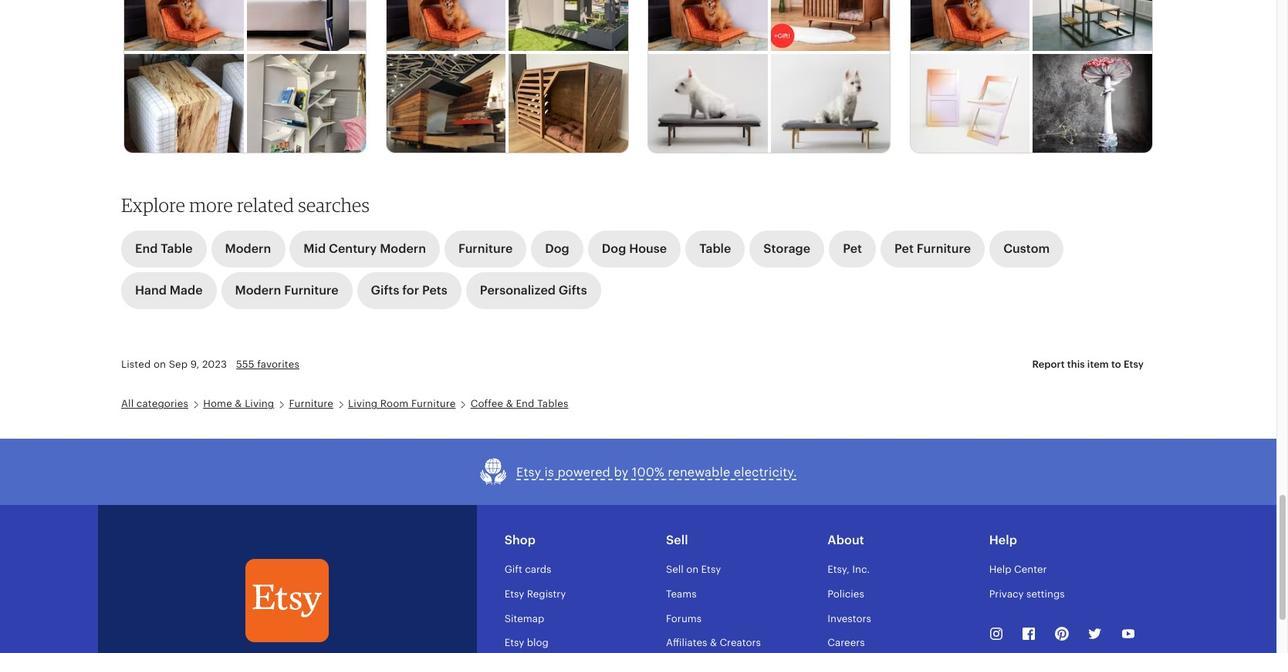 Task type: locate. For each thing, give the bounding box(es) containing it.
& for living
[[235, 398, 242, 410]]

1 sell from the top
[[666, 534, 688, 548]]

pet furniture link
[[881, 231, 985, 268]]

living down 555 favorites
[[245, 398, 274, 410]]

pet
[[843, 242, 862, 256], [895, 242, 914, 256]]

pet inside pet link
[[843, 242, 862, 256]]

etsy left blog
[[505, 638, 524, 649]]

table right house
[[699, 242, 731, 256]]

policies link
[[828, 589, 864, 601]]

pet for pet furniture
[[895, 242, 914, 256]]

living
[[245, 398, 274, 410], [348, 398, 378, 410]]

1 horizontal spatial gifts
[[559, 284, 587, 297]]

dog link
[[531, 231, 583, 268]]

on for sell
[[686, 565, 699, 576]]

2 table from the left
[[699, 242, 731, 256]]

privacy settings
[[989, 589, 1065, 601]]

gifts left for
[[371, 284, 399, 297]]

table inside table link
[[699, 242, 731, 256]]

investors
[[828, 613, 871, 625]]

house
[[629, 242, 667, 256]]

dog up personalized gifts
[[545, 242, 570, 256]]

privacy
[[989, 589, 1024, 601]]

help for help center
[[989, 565, 1012, 576]]

1 horizontal spatial living
[[348, 398, 378, 410]]

custom link
[[990, 231, 1064, 268]]

1 vertical spatial furniture link
[[289, 398, 333, 410]]

explore
[[121, 194, 185, 217]]

forums
[[666, 613, 702, 625]]

teams link
[[666, 589, 697, 601]]

privacy settings link
[[989, 589, 1065, 601]]

table up "hand made"
[[161, 242, 193, 256]]

favorites
[[257, 359, 299, 370]]

modern dog house side table - house and home image for walden dog bed // walnut image
[[649, 0, 768, 51]]

help up help center
[[989, 534, 1017, 548]]

modern dog house side table - house and home image for spalted maple ottoman foot stool table, laptop table, side table, sofa table, coffee table image
[[124, 0, 244, 51]]

1 modern dog house side table - house and home image from the left
[[124, 0, 244, 51]]

dog left house
[[602, 242, 626, 256]]

all categories
[[121, 398, 188, 410]]

about
[[828, 534, 864, 548]]

coffee & end tables link
[[471, 398, 568, 410]]

0 vertical spatial furniture link
[[445, 231, 527, 268]]

sell for sell
[[666, 534, 688, 548]]

sell on etsy link
[[666, 565, 721, 576]]

for
[[402, 284, 419, 297]]

coffee & end tables
[[471, 398, 568, 410]]

powered
[[558, 466, 611, 479]]

pet right pet link
[[895, 242, 914, 256]]

end up 'hand'
[[135, 242, 158, 256]]

0 horizontal spatial end
[[135, 242, 158, 256]]

modern down modern link
[[235, 284, 281, 297]]

sell
[[666, 534, 688, 548], [666, 565, 684, 576]]

sep
[[169, 359, 188, 370]]

related
[[237, 194, 294, 217]]

furniture
[[458, 242, 513, 256], [917, 242, 971, 256], [284, 284, 339, 297], [289, 398, 333, 410], [411, 398, 456, 410]]

modern furniture link
[[221, 273, 352, 310]]

2 living from the left
[[348, 398, 378, 410]]

soft sculpture mushroom decor, textile mushrooms statue, amanita art, cottagecore decor, fiber art, fly agaric, dark academia room decorr image
[[1033, 54, 1152, 156]]

storage link
[[750, 231, 824, 268]]

etsy registry
[[505, 589, 566, 601]]

gifts down dog link
[[559, 284, 587, 297]]

1 help from the top
[[989, 534, 1017, 548]]

sell for sell on etsy
[[666, 565, 684, 576]]

searches
[[298, 194, 370, 217]]

renewable
[[668, 466, 730, 479]]

2 gifts from the left
[[559, 284, 587, 297]]

etsy
[[1124, 359, 1144, 371], [516, 466, 541, 479], [701, 565, 721, 576], [505, 589, 524, 601], [505, 638, 524, 649]]

etsy inside "button"
[[516, 466, 541, 479]]

1 pet from the left
[[843, 242, 862, 256]]

affiliates & creators
[[666, 638, 761, 649]]

black 4-seater swingtable with cedar wood image
[[1033, 0, 1152, 51]]

& left creators
[[710, 638, 717, 649]]

555 favorites link
[[236, 359, 299, 370]]

1 horizontal spatial on
[[686, 565, 699, 576]]

1 dog from the left
[[545, 242, 570, 256]]

1 horizontal spatial &
[[506, 398, 513, 410]]

0 vertical spatial on
[[154, 359, 166, 370]]

2 dog from the left
[[602, 242, 626, 256]]

modern dog house side table - house and home image for "fläpps folding chair - sunrise" 'image'
[[911, 0, 1030, 51]]

settings
[[1027, 589, 1065, 601]]

1 horizontal spatial pet
[[895, 242, 914, 256]]

mid century modern link
[[290, 231, 440, 268]]

0 horizontal spatial gifts
[[371, 284, 399, 297]]

etsy, inc. link
[[828, 565, 870, 576]]

etsy down gift
[[505, 589, 524, 601]]

555
[[236, 359, 254, 370]]

sell up sell on etsy link
[[666, 534, 688, 548]]

2023
[[202, 359, 227, 370]]

walden dog bed // walnut image
[[649, 54, 768, 156]]

0 vertical spatial help
[[989, 534, 1017, 548]]

tree bookshelf, books, tree shelf image
[[247, 54, 366, 156]]

sell up teams
[[666, 565, 684, 576]]

modern up "gifts for pets"
[[380, 242, 426, 256]]

shop
[[505, 534, 536, 548]]

&
[[235, 398, 242, 410], [506, 398, 513, 410], [710, 638, 717, 649]]

categories
[[136, 398, 188, 410]]

0 horizontal spatial &
[[235, 398, 242, 410]]

etsy, inc.
[[828, 565, 870, 576]]

0 vertical spatial end
[[135, 242, 158, 256]]

etsy for etsy is powered by 100% renewable electricity.
[[516, 466, 541, 479]]

furniture link up personalized
[[445, 231, 527, 268]]

2 pet from the left
[[895, 242, 914, 256]]

pet right storage
[[843, 242, 862, 256]]

9,
[[190, 359, 199, 370]]

pet inside pet furniture link
[[895, 242, 914, 256]]

century
[[329, 242, 377, 256]]

furniture link down favorites
[[289, 398, 333, 410]]

modern dog house side table - house and home image
[[124, 0, 244, 51], [387, 0, 506, 51], [649, 0, 768, 51], [911, 0, 1030, 51]]

1 vertical spatial help
[[989, 565, 1012, 576]]

dog
[[545, 242, 570, 256], [602, 242, 626, 256]]

on left sep
[[154, 359, 166, 370]]

etsy right to
[[1124, 359, 1144, 371]]

all
[[121, 398, 134, 410]]

on up teams
[[686, 565, 699, 576]]

2 help from the top
[[989, 565, 1012, 576]]

0 horizontal spatial living
[[245, 398, 274, 410]]

0 horizontal spatial on
[[154, 359, 166, 370]]

gifts for pets link
[[357, 273, 461, 310]]

pet for pet
[[843, 242, 862, 256]]

3 modern dog house side table - house and home image from the left
[[649, 0, 768, 51]]

fläpps folding chair - sunrise image
[[911, 54, 1030, 156]]

tables
[[537, 398, 568, 410]]

0 horizontal spatial table
[[161, 242, 193, 256]]

1 horizontal spatial dog
[[602, 242, 626, 256]]

help up privacy
[[989, 565, 1012, 576]]

more
[[189, 194, 233, 217]]

careers link
[[828, 638, 865, 649]]

2 modern dog house side table - house and home image from the left
[[387, 0, 506, 51]]

modern down explore more related searches
[[225, 242, 271, 256]]

& right coffee
[[506, 398, 513, 410]]

0 vertical spatial sell
[[666, 534, 688, 548]]

furniture link
[[445, 231, 527, 268], [289, 398, 333, 410]]

& right the home at the left
[[235, 398, 242, 410]]

0 horizontal spatial pet
[[843, 242, 862, 256]]

1 vertical spatial end
[[516, 398, 535, 410]]

walden dog bed // white-oak image
[[771, 54, 890, 156]]

end
[[135, 242, 158, 256], [516, 398, 535, 410]]

etsy up forums
[[701, 565, 721, 576]]

etsy left is
[[516, 466, 541, 479]]

0 horizontal spatial dog
[[545, 242, 570, 256]]

1 vertical spatial on
[[686, 565, 699, 576]]

1 horizontal spatial table
[[699, 242, 731, 256]]

modern dog house side table - house and home image for modern dog house. dog re-treat image
[[387, 0, 506, 51]]

by
[[614, 466, 629, 479]]

home & living
[[203, 398, 274, 410]]

help
[[989, 534, 1017, 548], [989, 565, 1012, 576]]

hand made
[[135, 284, 203, 297]]

end table
[[135, 242, 193, 256]]

4 modern dog house side table - house and home image from the left
[[911, 0, 1030, 51]]

living left room
[[348, 398, 378, 410]]

1 horizontal spatial end
[[516, 398, 535, 410]]

spalted maple ottoman foot stool table, laptop table, side table, sofa table, coffee table image
[[124, 54, 244, 156]]

dog house
[[602, 242, 667, 256]]

2 horizontal spatial &
[[710, 638, 717, 649]]

listed on sep 9, 2023
[[121, 359, 227, 370]]

1 vertical spatial sell
[[666, 565, 684, 576]]

custom
[[1004, 242, 1050, 256]]

table inside end table link
[[161, 242, 193, 256]]

end left the tables
[[516, 398, 535, 410]]

1 table from the left
[[161, 242, 193, 256]]

1 living from the left
[[245, 398, 274, 410]]

gifts for pets
[[371, 284, 448, 297]]

2 sell from the top
[[666, 565, 684, 576]]

gifts
[[371, 284, 399, 297], [559, 284, 587, 297]]

etsy inside button
[[1124, 359, 1144, 371]]

etsy registry link
[[505, 589, 566, 601]]

table
[[161, 242, 193, 256], [699, 242, 731, 256]]



Task type: describe. For each thing, give the bounding box(es) containing it.
report this item to etsy button
[[1021, 351, 1155, 379]]

inc.
[[852, 565, 870, 576]]

policies
[[828, 589, 864, 601]]

item
[[1087, 359, 1109, 371]]

careers
[[828, 638, 865, 649]]

modern link
[[211, 231, 285, 268]]

sell on etsy
[[666, 565, 721, 576]]

forums link
[[666, 613, 702, 625]]

this
[[1067, 359, 1085, 371]]

room
[[380, 398, 409, 410]]

dog for dog house
[[602, 242, 626, 256]]

home & living link
[[203, 398, 274, 410]]

sitemap link
[[505, 613, 544, 625]]

1 gifts from the left
[[371, 284, 399, 297]]

personalized gifts link
[[466, 273, 601, 310]]

modern dog house. dog re-treat image
[[387, 54, 506, 156]]

etsy blog link
[[505, 638, 549, 649]]

all categories link
[[121, 398, 188, 410]]

etsy is powered by 100% renewable electricity.
[[516, 466, 797, 479]]

& for end
[[506, 398, 513, 410]]

is
[[545, 466, 554, 479]]

teams
[[666, 589, 697, 601]]

help center
[[989, 565, 1047, 576]]

dog for dog
[[545, 242, 570, 256]]

etsy blog
[[505, 638, 549, 649]]

pet link
[[829, 231, 876, 268]]

hand
[[135, 284, 167, 297]]

to
[[1111, 359, 1121, 371]]

sitemap
[[505, 613, 544, 625]]

report this item to etsy
[[1032, 359, 1144, 371]]

100%
[[632, 466, 665, 479]]

center
[[1014, 565, 1047, 576]]

cards
[[525, 565, 551, 576]]

on for listed
[[154, 359, 166, 370]]

0 horizontal spatial furniture link
[[289, 398, 333, 410]]

storage
[[764, 242, 811, 256]]

living room furniture link
[[348, 398, 456, 410]]

creators
[[720, 638, 761, 649]]

affiliates & creators link
[[666, 638, 761, 649]]

personalized
[[480, 284, 556, 297]]

gift cards link
[[505, 565, 551, 576]]

table link
[[686, 231, 745, 268]]

modern dog cage, dog bed, dog cage, dog kennel large selection of sizes from xs to xl image
[[509, 54, 628, 156]]

pet furniture
[[895, 242, 971, 256]]

modern dog house. beam house-eichler inspired image
[[509, 0, 628, 51]]

1 horizontal spatial furniture link
[[445, 231, 527, 268]]

dog house link
[[588, 231, 681, 268]]

gift cards
[[505, 565, 551, 576]]

help center link
[[989, 565, 1047, 576]]

living room furniture
[[348, 398, 456, 410]]

electricity.
[[734, 466, 797, 479]]

made
[[170, 284, 203, 297]]

mid century modern
[[304, 242, 426, 256]]

coffee
[[471, 398, 503, 410]]

bungalo dog house, puppy crate house, modern dog house, dog bed, wooden dog house, wooden dog kernel, dog furniture, puppy bed image
[[771, 0, 890, 51]]

555 favorites
[[236, 359, 299, 370]]

steel coffee table lin | end table, night stand, magazine storage, shelf for remotes image
[[247, 0, 366, 51]]

modern for modern furniture
[[235, 284, 281, 297]]

home
[[203, 398, 232, 410]]

blog
[[527, 638, 549, 649]]

help for help
[[989, 534, 1017, 548]]

hand made link
[[121, 273, 217, 310]]

affiliates
[[666, 638, 707, 649]]

modern furniture
[[235, 284, 339, 297]]

etsy for etsy blog
[[505, 638, 524, 649]]

modern for modern
[[225, 242, 271, 256]]

etsy is powered by 100% renewable electricity. button
[[479, 458, 797, 487]]

& for creators
[[710, 638, 717, 649]]

explore more related searches
[[121, 194, 370, 217]]

end table link
[[121, 231, 206, 268]]

gift
[[505, 565, 522, 576]]

report
[[1032, 359, 1065, 371]]

etsy for etsy registry
[[505, 589, 524, 601]]

personalized gifts
[[480, 284, 587, 297]]

listed
[[121, 359, 151, 370]]

investors link
[[828, 613, 871, 625]]

pets
[[422, 284, 448, 297]]

mid
[[304, 242, 326, 256]]



Task type: vqa. For each thing, say whether or not it's contained in the screenshot.
'favorites'
yes



